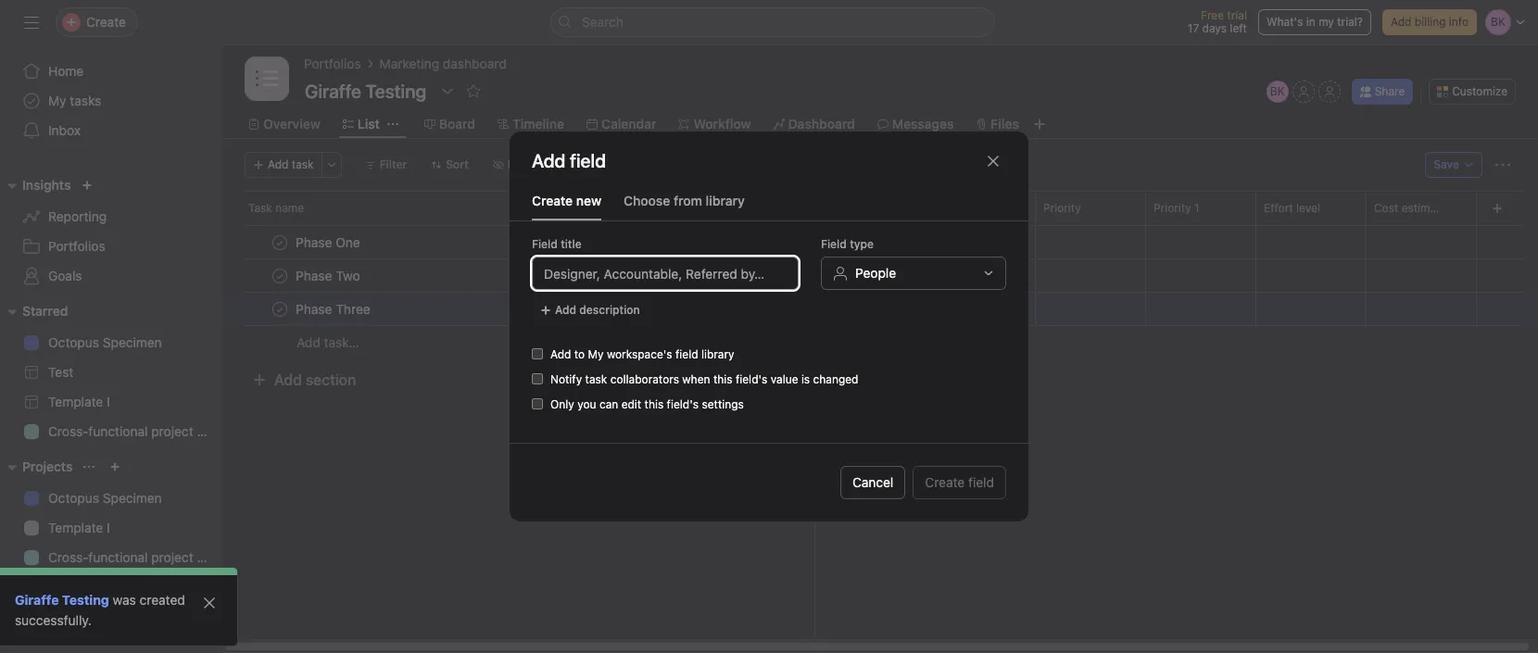 Task type: describe. For each thing, give the bounding box(es) containing it.
17
[[1188, 21, 1200, 35]]

invite
[[52, 621, 85, 637]]

left
[[1230, 21, 1247, 35]]

marketing for marketing dashboard
[[380, 56, 439, 71]]

inbox
[[48, 122, 81, 138]]

trial?
[[1338, 15, 1363, 29]]

my tasks link
[[11, 86, 211, 116]]

this for when
[[714, 373, 733, 386]]

add task
[[268, 158, 314, 171]]

search button
[[551, 7, 995, 37]]

giraffe testing link
[[15, 592, 109, 608]]

starred button
[[0, 300, 68, 323]]

new
[[576, 193, 602, 209]]

portfolios inside insights 'element'
[[48, 238, 105, 254]]

template i for 2nd template i link
[[48, 520, 110, 536]]

field inside button
[[969, 475, 995, 490]]

from
[[674, 193, 703, 209]]

task
[[248, 201, 272, 215]]

james
[[849, 235, 883, 249]]

add field dialog
[[510, 132, 1029, 522]]

billing
[[1415, 15, 1446, 29]]

invite button
[[18, 613, 97, 646]]

completed image
[[269, 265, 291, 287]]

choose
[[624, 193, 670, 209]]

changed
[[813, 373, 859, 386]]

bk button
[[1267, 81, 1289, 103]]

overview
[[263, 116, 321, 132]]

row containing task name
[[222, 191, 1539, 225]]

test
[[48, 364, 73, 380]]

add for add to my workspace's field library
[[551, 348, 571, 361]]

dashboard link
[[774, 114, 855, 134]]

task name
[[248, 201, 304, 215]]

cross- for 1st cross-functional project plan link
[[48, 424, 88, 439]]

home
[[48, 63, 84, 79]]

days
[[1203, 21, 1227, 35]]

1 template i link from the top
[[11, 387, 211, 417]]

Phase Three text field
[[292, 300, 376, 318]]

testing
[[62, 592, 109, 608]]

completed image for phase one text box
[[269, 231, 291, 253]]

add for add description
[[555, 303, 577, 317]]

octopus specimen link for test
[[11, 328, 211, 358]]

add section
[[274, 372, 356, 388]]

add task… button
[[297, 333, 359, 353]]

field type
[[821, 237, 874, 251]]

people
[[855, 265, 896, 281]]

completed checkbox for the phase three text field
[[269, 298, 291, 320]]

was
[[113, 592, 136, 608]]

add task… row
[[222, 325, 1539, 360]]

what's in my trial?
[[1267, 15, 1363, 29]]

field for field type
[[821, 237, 847, 251]]

field's for settings
[[667, 398, 699, 412]]

add task button
[[245, 152, 322, 178]]

choose from library
[[624, 193, 745, 209]]

project for 1st cross-functional project plan link
[[151, 424, 193, 439]]

Designer, Accountable, Referred by… text field
[[532, 257, 799, 290]]

only
[[551, 398, 574, 412]]

add for add section
[[274, 372, 302, 388]]

files link
[[976, 114, 1019, 134]]

add section button
[[245, 363, 364, 397]]

reporting
[[48, 209, 107, 224]]

dashboard
[[788, 116, 855, 132]]

portfolios link inside insights 'element'
[[11, 232, 211, 261]]

i for first template i link from the top
[[107, 394, 110, 410]]

insights element
[[0, 169, 222, 295]]

functional for 1st cross-functional project plan link
[[88, 424, 148, 439]]

add description button
[[532, 298, 649, 323]]

workflow
[[694, 116, 751, 132]]

— text field
[[1375, 270, 1476, 284]]

completed image for the phase three text field
[[269, 298, 291, 320]]

settings
[[702, 398, 744, 412]]

create for create field
[[925, 475, 965, 490]]

template for first template i link from the top
[[48, 394, 103, 410]]

octopus specimen link for template i
[[11, 484, 211, 513]]

effort
[[1264, 201, 1294, 215]]

workspace's
[[607, 348, 673, 361]]

cost estimate
[[1375, 201, 1447, 215]]

reporting link
[[11, 202, 211, 232]]

what's in my trial? button
[[1259, 9, 1372, 35]]

overview link
[[248, 114, 321, 134]]

octopus for projects
[[48, 490, 99, 506]]

priority 1
[[1154, 201, 1200, 215]]

0 horizontal spatial field
[[676, 348, 698, 361]]

row containing ja
[[222, 225, 1539, 260]]

search list box
[[551, 7, 995, 37]]

Completed checkbox
[[269, 231, 291, 253]]

messages link
[[878, 114, 954, 134]]

Phase Two text field
[[292, 266, 366, 285]]

giraffe testing
[[15, 592, 109, 608]]

marketing dashboards link
[[11, 573, 211, 602]]

my inside create new tab panel
[[588, 348, 604, 361]]

create new tab panel
[[510, 222, 1029, 522]]

1
[[1195, 201, 1200, 215]]

test link
[[11, 358, 211, 387]]

cross- for 1st cross-functional project plan link from the bottom
[[48, 550, 88, 565]]

pr row
[[222, 259, 1539, 293]]

can
[[600, 398, 618, 412]]

pr button
[[823, 265, 921, 287]]

my inside global element
[[48, 93, 66, 108]]

in
[[1307, 15, 1316, 29]]

this for edit
[[645, 398, 664, 412]]

create for create new
[[532, 193, 573, 209]]

Notify task collaborators when this field's value is changed checkbox
[[532, 374, 543, 385]]

specimen for test
[[103, 335, 162, 350]]

global element
[[0, 45, 222, 157]]

functional for 1st cross-functional project plan link from the bottom
[[88, 550, 148, 565]]

estimate
[[1402, 201, 1447, 215]]

created
[[140, 592, 185, 608]]

header untitled section tree grid
[[222, 225, 1539, 360]]

specimen for template i
[[103, 490, 162, 506]]

what's
[[1267, 15, 1304, 29]]

workflow link
[[679, 114, 751, 134]]

task for notify
[[585, 373, 607, 386]]

you
[[578, 398, 596, 412]]

list link
[[343, 114, 380, 134]]

close image
[[202, 596, 217, 611]]

insights button
[[0, 174, 71, 196]]

close this dialog image
[[986, 154, 1001, 169]]

my
[[1319, 15, 1335, 29]]

tasks
[[70, 93, 101, 108]]

marketing for marketing dashboards
[[48, 579, 108, 595]]

projects
[[22, 459, 73, 475]]

effort level
[[1264, 201, 1321, 215]]



Task type: vqa. For each thing, say whether or not it's contained in the screenshot.
Add task…'s Add
yes



Task type: locate. For each thing, give the bounding box(es) containing it.
functional down test link
[[88, 424, 148, 439]]

1 i from the top
[[107, 394, 110, 410]]

1 vertical spatial field's
[[667, 398, 699, 412]]

octopus specimen for test
[[48, 335, 162, 350]]

list
[[358, 116, 380, 132]]

functional inside projects element
[[88, 550, 148, 565]]

2 i from the top
[[107, 520, 110, 536]]

plan inside projects element
[[197, 550, 222, 565]]

octopus specimen
[[48, 335, 162, 350], [48, 490, 162, 506]]

i inside the starred element
[[107, 394, 110, 410]]

when
[[682, 373, 710, 386]]

project up dashboards
[[151, 550, 193, 565]]

2 plan from the top
[[197, 550, 222, 565]]

0 vertical spatial this
[[714, 373, 733, 386]]

0 vertical spatial task
[[292, 158, 314, 171]]

1 vertical spatial cross-functional project plan link
[[11, 543, 222, 573]]

phase one cell
[[222, 225, 816, 260]]

create inside button
[[925, 475, 965, 490]]

cross- up giraffe testing
[[48, 550, 88, 565]]

1 horizontal spatial field
[[969, 475, 995, 490]]

2 completed checkbox from the top
[[269, 298, 291, 320]]

1 horizontal spatial this
[[714, 373, 733, 386]]

2 octopus specimen from the top
[[48, 490, 162, 506]]

None text field
[[300, 74, 431, 108]]

marketing dashboards
[[48, 579, 182, 595]]

0 horizontal spatial portfolios link
[[11, 232, 211, 261]]

0 horizontal spatial field's
[[667, 398, 699, 412]]

library inside create new tab panel
[[702, 348, 735, 361]]

1 vertical spatial cross-functional project plan
[[48, 550, 222, 565]]

home link
[[11, 57, 211, 86]]

functional inside the starred element
[[88, 424, 148, 439]]

cross-functional project plan inside projects element
[[48, 550, 222, 565]]

my tasks
[[48, 93, 101, 108]]

1 field from the left
[[532, 237, 558, 251]]

2 octopus specimen link from the top
[[11, 484, 211, 513]]

create
[[532, 193, 573, 209], [925, 475, 965, 490]]

cross-functional project plan up dashboards
[[48, 550, 222, 565]]

pr
[[829, 268, 840, 282]]

info
[[1449, 15, 1469, 29]]

1 vertical spatial cross-
[[48, 550, 88, 565]]

2 octopus from the top
[[48, 490, 99, 506]]

task down overview
[[292, 158, 314, 171]]

1 octopus specimen link from the top
[[11, 328, 211, 358]]

0 vertical spatial functional
[[88, 424, 148, 439]]

project inside the starred element
[[151, 424, 193, 439]]

1 vertical spatial octopus specimen
[[48, 490, 162, 506]]

octopus down projects
[[48, 490, 99, 506]]

task for add
[[292, 158, 314, 171]]

1 vertical spatial octopus
[[48, 490, 99, 506]]

completed image
[[269, 231, 291, 253], [269, 298, 291, 320]]

ja
[[828, 235, 840, 249]]

task inside button
[[292, 158, 314, 171]]

1 vertical spatial — text field
[[1375, 303, 1476, 317]]

octopus inside the starred element
[[48, 335, 99, 350]]

add
[[1391, 15, 1412, 29], [268, 158, 289, 171], [555, 303, 577, 317], [297, 335, 320, 350], [551, 348, 571, 361], [274, 372, 302, 388]]

field's for value
[[736, 373, 768, 386]]

add billing info button
[[1383, 9, 1477, 35]]

0 vertical spatial marketing
[[380, 56, 439, 71]]

portfolios link down reporting
[[11, 232, 211, 261]]

i for 2nd template i link
[[107, 520, 110, 536]]

tab list
[[510, 191, 1029, 222]]

portfolios
[[304, 56, 361, 71], [48, 238, 105, 254]]

1 cross-functional project plan link from the top
[[11, 417, 222, 447]]

library inside tab list
[[706, 193, 745, 209]]

1 vertical spatial template
[[48, 520, 103, 536]]

add description
[[555, 303, 640, 317]]

0 vertical spatial project
[[151, 424, 193, 439]]

0 vertical spatial field
[[676, 348, 698, 361]]

cross-functional project plan down test link
[[48, 424, 222, 439]]

octopus inside projects element
[[48, 490, 99, 506]]

my left tasks
[[48, 93, 66, 108]]

1 template from the top
[[48, 394, 103, 410]]

field for field title
[[532, 237, 558, 251]]

0 horizontal spatial create
[[532, 193, 573, 209]]

phase two cell
[[222, 259, 816, 293]]

functional up marketing dashboards
[[88, 550, 148, 565]]

this right "edit"
[[645, 398, 664, 412]]

2 priority from the left
[[1154, 201, 1192, 215]]

0 vertical spatial cross-
[[48, 424, 88, 439]]

1 vertical spatial specimen
[[103, 490, 162, 506]]

value
[[771, 373, 799, 386]]

field's down when
[[667, 398, 699, 412]]

completed image inside phase three cell
[[269, 298, 291, 320]]

0 vertical spatial portfolios
[[304, 56, 361, 71]]

octopus for starred
[[48, 335, 99, 350]]

1 vertical spatial portfolios link
[[11, 232, 211, 261]]

create left new at the top left of page
[[532, 193, 573, 209]]

1 horizontal spatial marketing
[[380, 56, 439, 71]]

1 octopus from the top
[[48, 335, 99, 350]]

type
[[850, 237, 874, 251]]

specimen inside the starred element
[[103, 335, 162, 350]]

board
[[439, 116, 475, 132]]

marketing dashboard link
[[380, 54, 507, 74]]

add left task…
[[297, 335, 320, 350]]

create right cancel
[[925, 475, 965, 490]]

0 vertical spatial cross-functional project plan
[[48, 424, 222, 439]]

0 vertical spatial i
[[107, 394, 110, 410]]

0 vertical spatial my
[[48, 93, 66, 108]]

calendar
[[601, 116, 657, 132]]

cancel
[[853, 475, 894, 490]]

i up marketing dashboards
[[107, 520, 110, 536]]

octopus specimen inside projects element
[[48, 490, 162, 506]]

add left section
[[274, 372, 302, 388]]

1 horizontal spatial field
[[821, 237, 847, 251]]

— text field down — text box at the top of the page
[[1375, 303, 1476, 317]]

2 functional from the top
[[88, 550, 148, 565]]

1 vertical spatial my
[[588, 348, 604, 361]]

create new
[[532, 193, 602, 209]]

completed image down completed image
[[269, 298, 291, 320]]

1 vertical spatial i
[[107, 520, 110, 536]]

giraffe
[[15, 592, 59, 608]]

cross- inside projects element
[[48, 550, 88, 565]]

timeline link
[[498, 114, 564, 134]]

0 vertical spatial portfolios link
[[304, 54, 361, 74]]

bk
[[1271, 84, 1285, 98]]

portfolios up list link
[[304, 56, 361, 71]]

add for add task
[[268, 158, 289, 171]]

2 cross-functional project plan from the top
[[48, 550, 222, 565]]

0 vertical spatial create
[[532, 193, 573, 209]]

project down test link
[[151, 424, 193, 439]]

field title
[[532, 237, 582, 251]]

level
[[1297, 201, 1321, 215]]

1 vertical spatial completed checkbox
[[269, 298, 291, 320]]

specimen up dashboards
[[103, 490, 162, 506]]

2 — text field from the top
[[1375, 303, 1476, 317]]

specimen
[[103, 335, 162, 350], [103, 490, 162, 506]]

0 vertical spatial cross-functional project plan link
[[11, 417, 222, 447]]

Add to My workspace's field library checkbox
[[532, 348, 543, 360]]

1 plan from the top
[[197, 424, 222, 439]]

create field
[[925, 475, 995, 490]]

cross-functional project plan inside the starred element
[[48, 424, 222, 439]]

1 vertical spatial this
[[645, 398, 664, 412]]

octopus up test in the left bottom of the page
[[48, 335, 99, 350]]

completed checkbox inside phase two cell
[[269, 265, 291, 287]]

1 specimen from the top
[[103, 335, 162, 350]]

1 vertical spatial task
[[585, 373, 607, 386]]

is
[[802, 373, 810, 386]]

completed image up completed image
[[269, 231, 291, 253]]

1 vertical spatial completed image
[[269, 298, 291, 320]]

0 vertical spatial template i link
[[11, 387, 211, 417]]

add billing info
[[1391, 15, 1469, 29]]

completed image inside phase one cell
[[269, 231, 291, 253]]

octopus specimen link up test in the left bottom of the page
[[11, 328, 211, 358]]

calendar link
[[587, 114, 657, 134]]

insights
[[22, 177, 71, 193]]

row
[[222, 191, 1539, 225], [245, 224, 1522, 226], [222, 225, 1539, 260], [222, 292, 1539, 326]]

octopus
[[48, 335, 99, 350], [48, 490, 99, 506]]

1 horizontal spatial my
[[588, 348, 604, 361]]

projects element
[[0, 450, 222, 653]]

share button
[[1352, 79, 1414, 105]]

cross-functional project plan
[[48, 424, 222, 439], [48, 550, 222, 565]]

1 horizontal spatial create
[[925, 475, 965, 490]]

notify task collaborators when this field's value is changed
[[551, 373, 859, 386]]

field left 'title'
[[532, 237, 558, 251]]

cross-
[[48, 424, 88, 439], [48, 550, 88, 565]]

priority for priority
[[1044, 201, 1081, 215]]

0 vertical spatial field's
[[736, 373, 768, 386]]

1 vertical spatial create
[[925, 475, 965, 490]]

library right from
[[706, 193, 745, 209]]

0 vertical spatial completed checkbox
[[269, 265, 291, 287]]

octopus specimen inside the starred element
[[48, 335, 162, 350]]

specimen inside projects element
[[103, 490, 162, 506]]

0 horizontal spatial this
[[645, 398, 664, 412]]

add down overview link
[[268, 158, 289, 171]]

i
[[107, 394, 110, 410], [107, 520, 110, 536]]

template inside the starred element
[[48, 394, 103, 410]]

add for add task…
[[297, 335, 320, 350]]

only you can edit this field's settings
[[551, 398, 744, 412]]

add left billing at the right
[[1391, 15, 1412, 29]]

0 horizontal spatial marketing
[[48, 579, 108, 595]]

inbox link
[[11, 116, 211, 146]]

library up "notify task collaborators when this field's value is changed"
[[702, 348, 735, 361]]

2 completed image from the top
[[269, 298, 291, 320]]

0 vertical spatial plan
[[197, 424, 222, 439]]

add left description
[[555, 303, 577, 317]]

— text field
[[1375, 236, 1476, 250], [1375, 303, 1476, 317]]

priority for priority 1
[[1154, 201, 1192, 215]]

1 vertical spatial field
[[969, 475, 995, 490]]

i down test link
[[107, 394, 110, 410]]

timeline
[[513, 116, 564, 132]]

Completed checkbox
[[269, 265, 291, 287], [269, 298, 291, 320]]

2 cross- from the top
[[48, 550, 88, 565]]

template for 2nd template i link
[[48, 520, 103, 536]]

cross-functional project plan link up marketing dashboards
[[11, 543, 222, 573]]

1 template i from the top
[[48, 394, 110, 410]]

0 vertical spatial template i
[[48, 394, 110, 410]]

template down projects
[[48, 520, 103, 536]]

project for 1st cross-functional project plan link from the bottom
[[151, 550, 193, 565]]

marketing inside projects element
[[48, 579, 108, 595]]

template i inside projects element
[[48, 520, 110, 536]]

2 field from the left
[[821, 237, 847, 251]]

i inside projects element
[[107, 520, 110, 536]]

— text field up — text box at the top of the page
[[1375, 236, 1476, 250]]

1 vertical spatial functional
[[88, 550, 148, 565]]

add to my workspace's field library
[[551, 348, 735, 361]]

1 completed image from the top
[[269, 231, 291, 253]]

priority
[[1044, 201, 1081, 215], [1154, 201, 1192, 215]]

octopus specimen down projects
[[48, 490, 162, 506]]

2 template i from the top
[[48, 520, 110, 536]]

cross- inside the starred element
[[48, 424, 88, 439]]

1 — text field from the top
[[1375, 236, 1476, 250]]

files
[[991, 116, 1019, 132]]

1 octopus specimen from the top
[[48, 335, 162, 350]]

1 horizontal spatial portfolios link
[[304, 54, 361, 74]]

template i link up marketing dashboards
[[11, 513, 211, 543]]

1 vertical spatial template i link
[[11, 513, 211, 543]]

0 horizontal spatial task
[[292, 158, 314, 171]]

template i up marketing dashboards link
[[48, 520, 110, 536]]

free trial 17 days left
[[1188, 8, 1247, 35]]

cross-functional project plan link down test link
[[11, 417, 222, 447]]

completed checkbox down completed image
[[269, 298, 291, 320]]

2 specimen from the top
[[103, 490, 162, 506]]

1 cross- from the top
[[48, 424, 88, 439]]

task…
[[324, 335, 359, 350]]

title
[[561, 237, 582, 251]]

add field
[[532, 150, 606, 171]]

completed checkbox for phase two text field
[[269, 265, 291, 287]]

2 template i link from the top
[[11, 513, 211, 543]]

1 cross-functional project plan from the top
[[48, 424, 222, 439]]

— text field for phase one cell at the top of page
[[1375, 236, 1476, 250]]

0 horizontal spatial priority
[[1044, 201, 1081, 215]]

dashboards
[[111, 579, 182, 595]]

completed checkbox down completed checkbox
[[269, 265, 291, 287]]

list image
[[256, 68, 278, 90]]

hide sidebar image
[[24, 15, 39, 30]]

2 template from the top
[[48, 520, 103, 536]]

tab list containing create new
[[510, 191, 1029, 222]]

0 vertical spatial octopus specimen
[[48, 335, 162, 350]]

cancel button
[[841, 466, 906, 500]]

plan inside the starred element
[[197, 424, 222, 439]]

0 vertical spatial completed image
[[269, 231, 291, 253]]

starred element
[[0, 295, 222, 450]]

1 vertical spatial template i
[[48, 520, 110, 536]]

my right to
[[588, 348, 604, 361]]

phase three cell
[[222, 292, 816, 326]]

1 vertical spatial project
[[151, 550, 193, 565]]

octopus specimen link down projects
[[11, 484, 211, 513]]

add inside 'button'
[[274, 372, 302, 388]]

template i down test in the left bottom of the page
[[48, 394, 110, 410]]

messages
[[892, 116, 954, 132]]

completed checkbox inside phase three cell
[[269, 298, 291, 320]]

add task…
[[297, 335, 359, 350]]

Phase One text field
[[292, 233, 366, 252]]

to
[[575, 348, 585, 361]]

marketing
[[380, 56, 439, 71], [48, 579, 108, 595]]

dashboard
[[443, 56, 507, 71]]

task inside create new tab panel
[[585, 373, 607, 386]]

1 vertical spatial plan
[[197, 550, 222, 565]]

octopus specimen up test link
[[48, 335, 162, 350]]

template i for first template i link from the top
[[48, 394, 110, 410]]

1 horizontal spatial portfolios
[[304, 56, 361, 71]]

2 project from the top
[[151, 550, 193, 565]]

0 vertical spatial template
[[48, 394, 103, 410]]

0 horizontal spatial my
[[48, 93, 66, 108]]

0 vertical spatial library
[[706, 193, 745, 209]]

2 cross-functional project plan link from the top
[[11, 543, 222, 573]]

specimen up test link
[[103, 335, 162, 350]]

add left to
[[551, 348, 571, 361]]

field left type
[[821, 237, 847, 251]]

field's left "value"
[[736, 373, 768, 386]]

1 priority from the left
[[1044, 201, 1081, 215]]

1 horizontal spatial priority
[[1154, 201, 1192, 215]]

people button
[[821, 257, 1007, 290]]

portfolios link up list link
[[304, 54, 361, 74]]

task
[[292, 158, 314, 171], [585, 373, 607, 386]]

task up you
[[585, 373, 607, 386]]

1 vertical spatial library
[[702, 348, 735, 361]]

0 horizontal spatial portfolios
[[48, 238, 105, 254]]

template inside projects element
[[48, 520, 103, 536]]

1 vertical spatial portfolios
[[48, 238, 105, 254]]

Only you can edit this field's settings checkbox
[[532, 399, 543, 410]]

1 vertical spatial marketing
[[48, 579, 108, 595]]

1 project from the top
[[151, 424, 193, 439]]

0 vertical spatial octopus specimen link
[[11, 328, 211, 358]]

plan for 1st cross-functional project plan link
[[197, 424, 222, 439]]

collaborators
[[611, 373, 679, 386]]

description
[[580, 303, 640, 317]]

— text field for phase three cell
[[1375, 303, 1476, 317]]

portfolios down reporting
[[48, 238, 105, 254]]

1 horizontal spatial task
[[585, 373, 607, 386]]

create field button
[[913, 466, 1007, 500]]

cross- up projects
[[48, 424, 88, 439]]

1 completed checkbox from the top
[[269, 265, 291, 287]]

cross-functional project plan link
[[11, 417, 222, 447], [11, 543, 222, 573]]

cross-functional project plan for 1st cross-functional project plan link from the bottom
[[48, 550, 222, 565]]

board link
[[424, 114, 475, 134]]

add to starred image
[[466, 83, 481, 98]]

add inside row
[[297, 335, 320, 350]]

section
[[306, 372, 356, 388]]

template i inside the starred element
[[48, 394, 110, 410]]

add for add billing info
[[1391, 15, 1412, 29]]

template i link down test in the left bottom of the page
[[11, 387, 211, 417]]

this up settings
[[714, 373, 733, 386]]

0 vertical spatial octopus
[[48, 335, 99, 350]]

cross-functional project plan for 1st cross-functional project plan link
[[48, 424, 222, 439]]

share
[[1375, 84, 1405, 98]]

edit
[[622, 398, 642, 412]]

goals
[[48, 268, 82, 284]]

— text field inside "row"
[[1375, 236, 1476, 250]]

starred
[[22, 303, 68, 319]]

plan for 1st cross-functional project plan link from the bottom
[[197, 550, 222, 565]]

1 horizontal spatial field's
[[736, 373, 768, 386]]

1 functional from the top
[[88, 424, 148, 439]]

0 vertical spatial — text field
[[1375, 236, 1476, 250]]

project
[[151, 424, 193, 439], [151, 550, 193, 565]]

0 horizontal spatial field
[[532, 237, 558, 251]]

template down test in the left bottom of the page
[[48, 394, 103, 410]]

0 vertical spatial specimen
[[103, 335, 162, 350]]

projects button
[[0, 456, 73, 478]]

octopus specimen for template i
[[48, 490, 162, 506]]

was created successfully.
[[15, 592, 185, 628]]

1 vertical spatial octopus specimen link
[[11, 484, 211, 513]]



